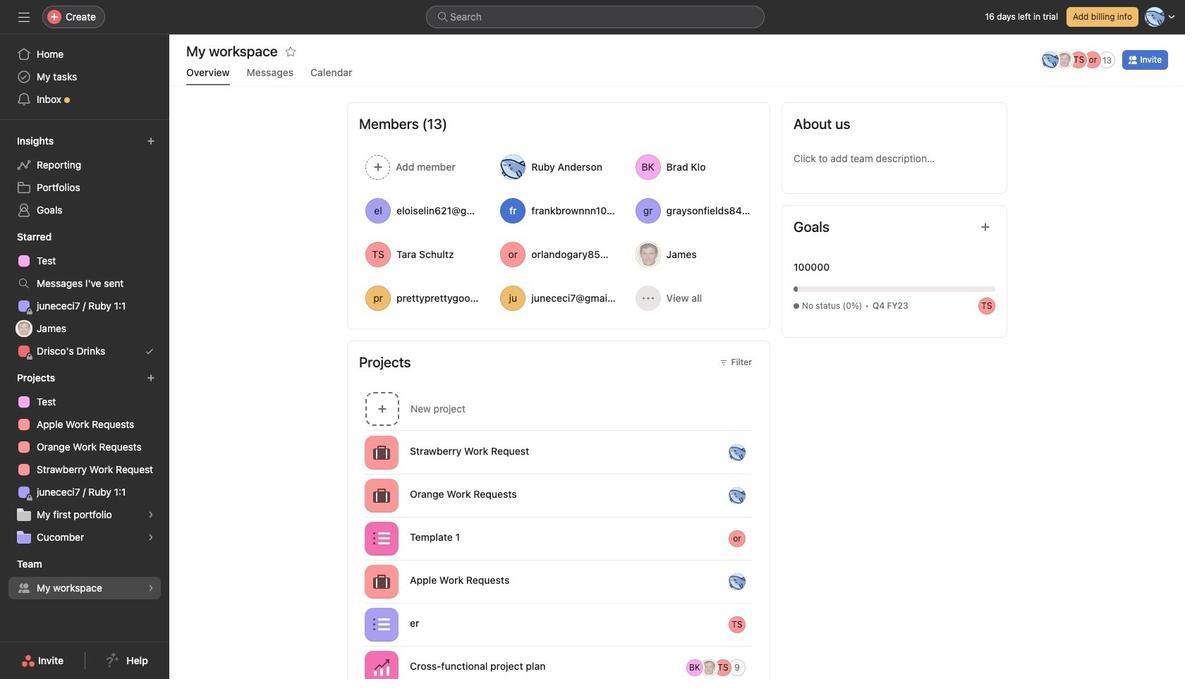 Task type: locate. For each thing, give the bounding box(es) containing it.
list image
[[373, 530, 390, 547], [373, 616, 390, 633]]

2 vertical spatial show options image
[[753, 619, 764, 631]]

2 show options image from the top
[[753, 490, 764, 501]]

1 vertical spatial briefcase image
[[373, 573, 390, 590]]

4 list item from the top
[[348, 560, 770, 603]]

2 briefcase image from the top
[[373, 573, 390, 590]]

2 list item from the top
[[348, 474, 770, 517]]

hide sidebar image
[[18, 11, 30, 23]]

filter projects image
[[720, 358, 729, 367]]

1 briefcase image from the top
[[373, 487, 390, 504]]

2 list image from the top
[[373, 616, 390, 633]]

list item
[[348, 431, 770, 474], [348, 474, 770, 517], [348, 517, 770, 560], [348, 560, 770, 603], [348, 603, 770, 646], [348, 646, 770, 680]]

see details, cucomber image
[[147, 534, 155, 542]]

1 vertical spatial show options image
[[753, 490, 764, 501]]

3 list item from the top
[[348, 517, 770, 560]]

show options image
[[753, 447, 764, 458], [753, 490, 764, 501], [753, 619, 764, 631]]

show options image for first list item from the top
[[753, 447, 764, 458]]

0 vertical spatial list image
[[373, 530, 390, 547]]

2 show options image from the top
[[753, 576, 764, 587]]

0 vertical spatial show options image
[[753, 447, 764, 458]]

projects element
[[0, 366, 169, 552]]

1 show options image from the top
[[753, 447, 764, 458]]

6 list item from the top
[[348, 646, 770, 680]]

list image for second list item from the bottom of the page
[[373, 616, 390, 633]]

list box
[[426, 6, 765, 28]]

1 vertical spatial show options image
[[753, 576, 764, 587]]

1 list image from the top
[[373, 530, 390, 547]]

0 vertical spatial show options image
[[753, 533, 764, 544]]

1 show options image from the top
[[753, 533, 764, 544]]

teams element
[[0, 552, 169, 603]]

briefcase image for 3rd list item from the bottom
[[373, 573, 390, 590]]

3 show options image from the top
[[753, 619, 764, 631]]

briefcase image
[[373, 487, 390, 504], [373, 573, 390, 590]]

show options image for 3rd list item from the top of the page
[[753, 533, 764, 544]]

show options image
[[753, 533, 764, 544], [753, 576, 764, 587]]

0 vertical spatial briefcase image
[[373, 487, 390, 504]]

1 vertical spatial list image
[[373, 616, 390, 633]]

show options image for fifth list item from the bottom of the page
[[753, 490, 764, 501]]

starred element
[[0, 224, 169, 366]]



Task type: vqa. For each thing, say whether or not it's contained in the screenshot.
list box
yes



Task type: describe. For each thing, give the bounding box(es) containing it.
briefcase image
[[373, 444, 390, 461]]

new project or portfolio image
[[147, 374, 155, 382]]

see details, my workspace image
[[147, 584, 155, 593]]

new insights image
[[147, 137, 155, 145]]

see details, my first portfolio image
[[147, 511, 155, 519]]

briefcase image for fifth list item from the bottom of the page
[[373, 487, 390, 504]]

global element
[[0, 35, 169, 119]]

add to starred image
[[285, 46, 296, 57]]

show options image for 3rd list item from the bottom
[[753, 576, 764, 587]]

insights element
[[0, 128, 169, 224]]

5 list item from the top
[[348, 603, 770, 646]]

list image for 3rd list item from the top of the page
[[373, 530, 390, 547]]

add goal image
[[980, 222, 991, 233]]

graph image
[[373, 659, 390, 676]]

1 list item from the top
[[348, 431, 770, 474]]

show options image for second list item from the bottom of the page
[[753, 619, 764, 631]]



